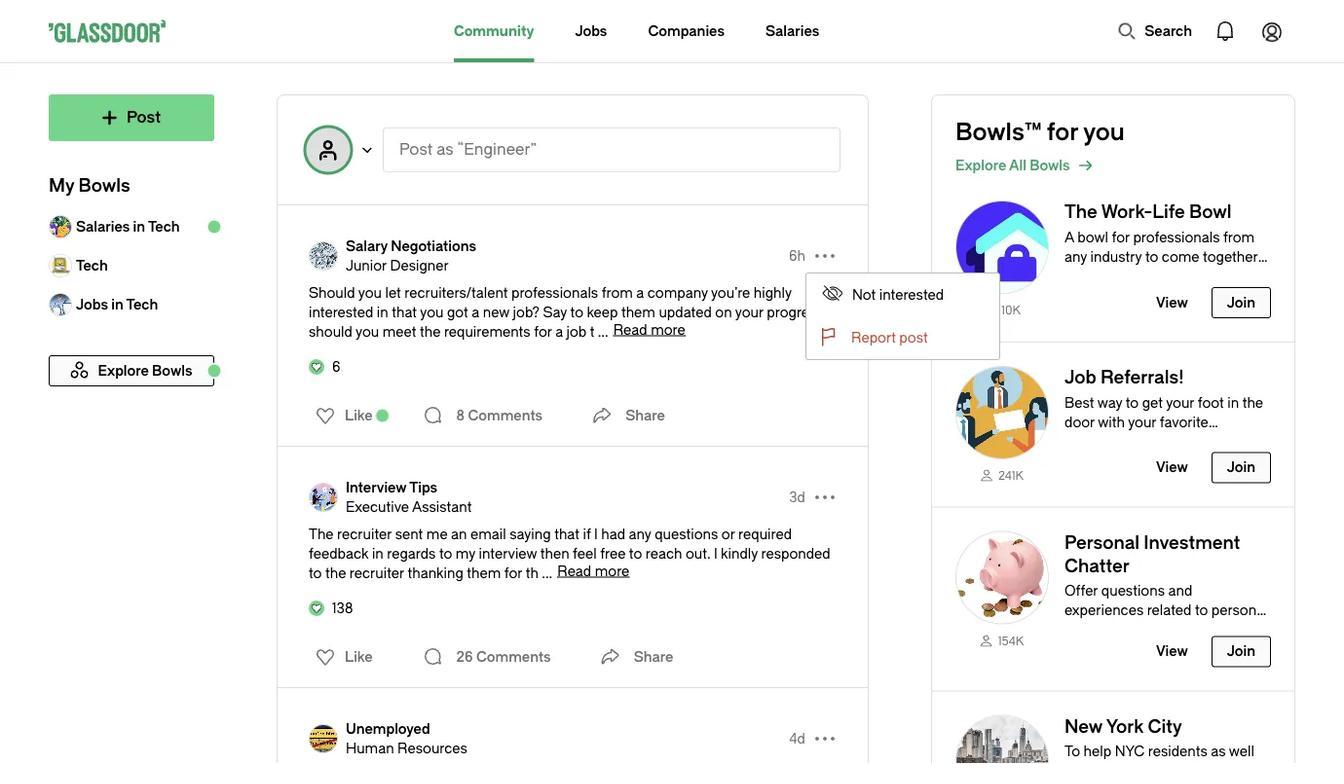 Task type: describe. For each thing, give the bounding box(es) containing it.
8
[[456, 408, 465, 424]]

kindly
[[721, 546, 758, 562]]

image for post author image for human resources
[[309, 725, 338, 754]]

residents
[[1148, 744, 1207, 760]]

an
[[451, 526, 467, 543]]

to inside personal investment chatter offer questions and experiences related to personal finance and investments
[[1195, 603, 1208, 619]]

read more for updated
[[613, 322, 685, 338]]

image for post author image for junior designer
[[309, 242, 338, 271]]

and inside the work-life bowl a bowl for professionals from any industry to come together and discuss the day-to-day happenings of work-life.
[[1065, 268, 1089, 284]]

in down "tech" link at left
[[111, 297, 123, 313]]

2 like button from the top
[[304, 642, 378, 673]]

241k link
[[955, 467, 1049, 484]]

tech link
[[49, 246, 214, 285]]

should
[[309, 324, 353, 340]]

you up explore all bowls link
[[1083, 119, 1125, 146]]

1 like button from the top
[[304, 400, 378, 431]]

new
[[1065, 717, 1103, 737]]

241k
[[998, 469, 1024, 483]]

0 vertical spatial recruiter
[[337, 526, 392, 543]]

jobs in tech link
[[49, 285, 214, 324]]

nyc
[[1115, 744, 1145, 760]]

day
[[1218, 268, 1240, 284]]

email
[[470, 526, 506, 543]]

post as "engineer"
[[399, 141, 537, 159]]

2 like from the top
[[345, 649, 373, 665]]

from inside the work-life bowl a bowl for professionals from any industry to come together and discuss the day-to-day happenings of work-life.
[[1223, 229, 1255, 245]]

26
[[456, 649, 473, 665]]

unemployed human resources
[[346, 721, 467, 757]]

26 comments
[[456, 649, 551, 665]]

york
[[1106, 717, 1144, 737]]

image for bowl image for personal investment chatter
[[955, 531, 1049, 625]]

bowls™ for you
[[955, 119, 1125, 146]]

unemployed
[[346, 721, 430, 737]]

1 vertical spatial i
[[714, 546, 717, 562]]

recruiters/talent
[[404, 285, 508, 301]]

regards
[[387, 546, 436, 562]]

image for bowl image for the work-life bowl
[[955, 201, 1049, 294]]

then
[[540, 546, 569, 562]]

professionals inside should you let recruiters/talent professionals from a company you're highly interested in that you got a new job? say to keep them updated on your progress should you meet the requirements for a job t ...
[[511, 285, 598, 301]]

for up explore all bowls
[[1047, 119, 1078, 146]]

bowls™
[[955, 119, 1041, 146]]

for inside should you let recruiters/talent professionals from a company you're highly interested in that you got a new job? say to keep them updated on your progress should you meet the requirements for a job t ...
[[534, 324, 552, 340]]

free
[[600, 546, 626, 562]]

share for 26 comments
[[634, 649, 673, 665]]

personal investment chatter offer questions and experiences related to personal finance and investments
[[1065, 533, 1268, 638]]

to-
[[1198, 268, 1218, 284]]

my
[[49, 176, 74, 196]]

8 comments
[[456, 408, 543, 424]]

1 horizontal spatial bowls
[[1030, 157, 1070, 173]]

my
[[456, 546, 475, 562]]

not interested menu item
[[806, 274, 999, 317]]

1 vertical spatial as
[[1211, 744, 1226, 760]]

4d link
[[789, 730, 805, 749]]

to left my
[[439, 546, 452, 562]]

tech for salaries in tech
[[148, 219, 180, 235]]

you left got
[[420, 304, 444, 320]]

salary
[[346, 238, 388, 254]]

on
[[715, 304, 732, 320]]

salary negotiations junior designer
[[346, 238, 476, 274]]

share menu
[[805, 273, 1000, 360]]

3d
[[789, 489, 805, 505]]

6
[[332, 359, 340, 375]]

3d link
[[789, 488, 805, 507]]

unemployed link
[[346, 720, 467, 739]]

salaries in tech link
[[49, 207, 214, 246]]

got
[[447, 304, 468, 320]]

read more for feel
[[557, 563, 629, 580]]

work-
[[1101, 202, 1152, 223]]

should you let recruiters/talent professionals from a company you're highly interested in that you got a new job? say to keep them updated on your progress should you meet the requirements for a job t ...
[[309, 285, 824, 340]]

company
[[647, 285, 708, 301]]

city
[[1148, 717, 1182, 737]]

post as "engineer" button
[[383, 128, 841, 172]]

1 vertical spatial bowls
[[78, 176, 130, 196]]

professionals inside the work-life bowl a bowl for professionals from any industry to come together and discuss the day-to-day happenings of work-life.
[[1133, 229, 1220, 245]]

related
[[1147, 603, 1192, 619]]

progress
[[767, 304, 824, 320]]

26 comments button
[[417, 638, 556, 677]]

referrals!
[[1101, 367, 1184, 388]]

you're
[[711, 285, 750, 301]]

together
[[1203, 249, 1258, 265]]

human
[[346, 741, 394, 757]]

read for then
[[557, 563, 591, 580]]

of
[[1144, 288, 1157, 304]]

interested inside should you let recruiters/talent professionals from a company you're highly interested in that you got a new job? say to keep them updated on your progress should you meet the requirements for a job t ...
[[309, 304, 373, 320]]

thanking
[[408, 565, 463, 581]]

happenings
[[1065, 288, 1140, 304]]

read more button for updated
[[613, 322, 685, 338]]

them inside the recruiter sent me an email saying that if i had any questions or required feedback in regards to my interview then feel free to reach out.  i kindly responded to the recruiter thanking them for th ...
[[467, 565, 501, 581]]

interested inside menu item
[[879, 287, 944, 303]]

should
[[309, 285, 355, 301]]

life
[[1152, 202, 1185, 223]]

salaries for salaries
[[766, 23, 819, 39]]

me
[[426, 526, 448, 543]]

for inside the recruiter sent me an email saying that if i had any questions or required feedback in regards to my interview then feel free to reach out.  i kindly responded to the recruiter thanking them for th ...
[[504, 565, 522, 581]]

human resources button
[[346, 739, 467, 759]]

offer
[[1065, 583, 1098, 600]]

1 vertical spatial recruiter
[[350, 565, 404, 581]]

you left meet
[[356, 324, 379, 340]]

to inside the work-life bowl a bowl for professionals from any industry to come together and discuss the day-to-day happenings of work-life.
[[1145, 249, 1158, 265]]

6h
[[789, 248, 805, 264]]

report post menu item
[[806, 317, 999, 359]]

resources
[[397, 741, 467, 757]]

salaries link
[[766, 0, 819, 62]]

companies link
[[648, 0, 725, 62]]

salaries for salaries in tech
[[76, 219, 130, 235]]

junior
[[346, 258, 387, 274]]

1 vertical spatial tech
[[76, 258, 108, 274]]

community link
[[454, 0, 534, 62]]

day-
[[1169, 268, 1198, 284]]

report
[[851, 330, 896, 346]]

the inside the work-life bowl a bowl for professionals from any industry to come together and discuss the day-to-day happenings of work-life.
[[1145, 268, 1165, 284]]

1 horizontal spatial a
[[555, 324, 563, 340]]

image for bowl image for job referrals!
[[955, 366, 1049, 459]]

questions inside the recruiter sent me an email saying that if i had any questions or required feedback in regards to my interview then feel free to reach out.  i kindly responded to the recruiter thanking them for th ...
[[655, 526, 718, 543]]

companies
[[648, 23, 725, 39]]

any inside the work-life bowl a bowl for professionals from any industry to come together and discuss the day-to-day happenings of work-life.
[[1065, 249, 1087, 265]]

investments
[[1144, 622, 1223, 638]]

salaries in tech
[[76, 219, 180, 235]]

updated
[[659, 304, 712, 320]]

required
[[738, 526, 792, 543]]

assistant
[[412, 499, 472, 515]]

your
[[735, 304, 764, 320]]

requirements
[[444, 324, 531, 340]]

job
[[1065, 367, 1096, 388]]

154k link
[[955, 633, 1049, 649]]

jobs for jobs
[[575, 23, 607, 39]]

tech for jobs in tech
[[126, 297, 158, 313]]

6h link
[[789, 246, 805, 266]]

share for 8 comments
[[625, 408, 665, 424]]



Task type: locate. For each thing, give the bounding box(es) containing it.
in left regards
[[372, 546, 384, 562]]

read more button down feel
[[557, 563, 629, 580]]

share button for 26 comments
[[595, 638, 673, 677]]

the inside the recruiter sent me an email saying that if i had any questions or required feedback in regards to my interview then feel free to reach out.  i kindly responded to the recruiter thanking them for th ...
[[309, 526, 334, 543]]

1 vertical spatial image for post author image
[[309, 483, 338, 512]]

job referrals!
[[1065, 367, 1184, 388]]

1 vertical spatial share
[[634, 649, 673, 665]]

that inside the recruiter sent me an email saying that if i had any questions or required feedback in regards to my interview then feel free to reach out.  i kindly responded to the recruiter thanking them for th ...
[[554, 526, 580, 543]]

reach
[[646, 546, 682, 562]]

1 vertical spatial professionals
[[511, 285, 598, 301]]

to down "feedback"
[[309, 565, 322, 581]]

new
[[483, 304, 510, 320]]

bowls right all
[[1030, 157, 1070, 173]]

0 horizontal spatial professionals
[[511, 285, 598, 301]]

1 horizontal spatial and
[[1116, 622, 1140, 638]]

1 horizontal spatial jobs
[[575, 23, 607, 39]]

2 vertical spatial tech
[[126, 297, 158, 313]]

0 vertical spatial like
[[345, 408, 373, 424]]

t
[[590, 324, 595, 340]]

the inside the work-life bowl a bowl for professionals from any industry to come together and discuss the day-to-day happenings of work-life.
[[1065, 202, 1097, 223]]

1 horizontal spatial read
[[613, 322, 647, 338]]

and down experiences
[[1116, 622, 1140, 638]]

bowls right the my
[[78, 176, 130, 196]]

0 horizontal spatial salaries
[[76, 219, 130, 235]]

more for updated
[[651, 322, 685, 338]]

for left the th
[[504, 565, 522, 581]]

0 vertical spatial questions
[[655, 526, 718, 543]]

to up investments
[[1195, 603, 1208, 619]]

bowls
[[1030, 157, 1070, 173], [78, 176, 130, 196]]

any
[[1065, 249, 1087, 265], [629, 526, 651, 543]]

the for work-
[[1065, 202, 1097, 223]]

executive assistant button
[[346, 498, 472, 517]]

discuss
[[1092, 268, 1141, 284]]

1 like from the top
[[345, 408, 373, 424]]

to
[[1065, 744, 1080, 760]]

0 vertical spatial interested
[[879, 287, 944, 303]]

the for recruiter
[[309, 526, 334, 543]]

tips
[[409, 480, 437, 496]]

0 horizontal spatial the
[[309, 526, 334, 543]]

jobs
[[575, 23, 607, 39], [76, 297, 108, 313]]

for down say
[[534, 324, 552, 340]]

from inside should you let recruiters/talent professionals from a company you're highly interested in that you got a new job? say to keep them updated on your progress should you meet the requirements for a job t ...
[[602, 285, 633, 301]]

highly
[[754, 285, 792, 301]]

1 vertical spatial ...
[[542, 565, 552, 581]]

designer
[[390, 258, 449, 274]]

jobs link
[[575, 0, 607, 62]]

more down free
[[595, 563, 629, 580]]

to right free
[[629, 546, 642, 562]]

0 vertical spatial read more button
[[613, 322, 685, 338]]

them inside should you let recruiters/talent professionals from a company you're highly interested in that you got a new job? say to keep them updated on your progress should you meet the requirements for a job t ...
[[621, 304, 655, 320]]

the right meet
[[420, 324, 441, 340]]

image for bowl image up 241k link
[[955, 366, 1049, 459]]

1 vertical spatial and
[[1168, 583, 1192, 600]]

0 vertical spatial share
[[625, 408, 665, 424]]

as right post
[[437, 141, 454, 159]]

and up happenings
[[1065, 268, 1089, 284]]

in down the let
[[377, 304, 388, 320]]

salaries
[[766, 23, 819, 39], [76, 219, 130, 235]]

1 horizontal spatial professionals
[[1133, 229, 1220, 245]]

meet
[[383, 324, 416, 340]]

1 vertical spatial the
[[420, 324, 441, 340]]

experiences
[[1065, 603, 1144, 619]]

1 horizontal spatial as
[[1065, 764, 1079, 765]]

you
[[1083, 119, 1125, 146], [358, 285, 382, 301], [420, 304, 444, 320], [356, 324, 379, 340]]

8 comments button
[[417, 396, 548, 435]]

read more button for feel
[[557, 563, 629, 580]]

junior designer button
[[346, 256, 476, 276]]

1 image for post author image from the top
[[309, 242, 338, 271]]

image for bowl image up 10k link
[[955, 201, 1049, 294]]

0 horizontal spatial from
[[602, 285, 633, 301]]

0 vertical spatial read
[[613, 322, 647, 338]]

like up interview
[[345, 408, 373, 424]]

2 horizontal spatial the
[[1145, 268, 1165, 284]]

1 vertical spatial more
[[595, 563, 629, 580]]

0 horizontal spatial them
[[467, 565, 501, 581]]

explore all bowls
[[955, 157, 1070, 173]]

2 vertical spatial as
[[1065, 764, 1079, 765]]

1 horizontal spatial them
[[621, 304, 655, 320]]

interview
[[346, 480, 406, 496]]

any down a
[[1065, 249, 1087, 265]]

for up "industry"
[[1112, 229, 1130, 245]]

interested up post
[[879, 287, 944, 303]]

you left the let
[[358, 285, 382, 301]]

0 vertical spatial tech
[[148, 219, 180, 235]]

read more down updated
[[613, 322, 685, 338]]

2 horizontal spatial a
[[636, 285, 644, 301]]

visitors
[[1083, 764, 1129, 765]]

jobs down "tech" link at left
[[76, 297, 108, 313]]

0 vertical spatial read more
[[613, 322, 685, 338]]

to left come
[[1145, 249, 1158, 265]]

them down my
[[467, 565, 501, 581]]

... inside should you let recruiters/talent professionals from a company you're highly interested in that you got a new job? say to keep them updated on your progress should you meet the requirements for a job t ...
[[598, 324, 608, 340]]

the up of at the right of the page
[[1145, 268, 1165, 284]]

0 horizontal spatial that
[[392, 304, 417, 320]]

as down 'to'
[[1065, 764, 1079, 765]]

search
[[1145, 23, 1192, 39]]

0 vertical spatial salaries
[[766, 23, 819, 39]]

come
[[1162, 249, 1200, 265]]

0 horizontal spatial the
[[325, 565, 346, 581]]

out.
[[686, 546, 710, 562]]

1 vertical spatial from
[[602, 285, 633, 301]]

1 vertical spatial a
[[472, 304, 479, 320]]

0 vertical spatial share button
[[586, 396, 665, 435]]

questions
[[655, 526, 718, 543], [1101, 583, 1165, 600]]

1 horizontal spatial questions
[[1101, 583, 1165, 600]]

1 horizontal spatial the
[[420, 324, 441, 340]]

2 vertical spatial a
[[555, 324, 563, 340]]

... inside the recruiter sent me an email saying that if i had any questions or required feedback in regards to my interview then feel free to reach out.  i kindly responded to the recruiter thanking them for th ...
[[542, 565, 552, 581]]

1 horizontal spatial ...
[[598, 324, 608, 340]]

2 vertical spatial and
[[1116, 622, 1140, 638]]

questions up experiences
[[1101, 583, 1165, 600]]

0 horizontal spatial a
[[472, 304, 479, 320]]

interested
[[879, 287, 944, 303], [309, 304, 373, 320]]

1 horizontal spatial any
[[1065, 249, 1087, 265]]

all
[[1009, 157, 1027, 173]]

0 vertical spatial i
[[594, 526, 598, 543]]

as inside post as "engineer" button
[[437, 141, 454, 159]]

a
[[636, 285, 644, 301], [472, 304, 479, 320], [555, 324, 563, 340]]

10k link
[[955, 302, 1049, 318]]

from up "together"
[[1223, 229, 1255, 245]]

the
[[1145, 268, 1165, 284], [420, 324, 441, 340], [325, 565, 346, 581]]

... right t
[[598, 324, 608, 340]]

bowl
[[1189, 202, 1232, 223]]

life.
[[1197, 288, 1220, 304]]

0 horizontal spatial questions
[[655, 526, 718, 543]]

the inside the recruiter sent me an email saying that if i had any questions or required feedback in regards to my interview then feel free to reach out.  i kindly responded to the recruiter thanking them for th ...
[[325, 565, 346, 581]]

executive
[[346, 499, 409, 515]]

0 horizontal spatial as
[[437, 141, 454, 159]]

read down feel
[[557, 563, 591, 580]]

to up job
[[570, 304, 583, 320]]

in inside the recruiter sent me an email saying that if i had any questions or required feedback in regards to my interview then feel free to reach out.  i kindly responded to the recruiter thanking them for th ...
[[372, 546, 384, 562]]

comments right 8
[[468, 408, 543, 424]]

read more button down updated
[[613, 322, 685, 338]]

toogle identity image
[[305, 127, 352, 173]]

1 vertical spatial them
[[467, 565, 501, 581]]

1 vertical spatial read
[[557, 563, 591, 580]]

not
[[852, 287, 876, 303]]

responded
[[761, 546, 831, 562]]

feel
[[573, 546, 597, 562]]

like button
[[304, 400, 378, 431], [304, 642, 378, 673]]

and up related
[[1168, 583, 1192, 600]]

1 vertical spatial any
[[629, 526, 651, 543]]

0 vertical spatial ...
[[598, 324, 608, 340]]

1 vertical spatial read more
[[557, 563, 629, 580]]

read
[[613, 322, 647, 338], [557, 563, 591, 580]]

0 vertical spatial any
[[1065, 249, 1087, 265]]

0 vertical spatial like button
[[304, 400, 378, 431]]

2 vertical spatial the
[[325, 565, 346, 581]]

comments right 26
[[476, 649, 551, 665]]

1 horizontal spatial from
[[1223, 229, 1255, 245]]

1 vertical spatial interested
[[309, 304, 373, 320]]

professionals up say
[[511, 285, 598, 301]]

... right the th
[[542, 565, 552, 581]]

1 vertical spatial share button
[[595, 638, 673, 677]]

0 vertical spatial as
[[437, 141, 454, 159]]

0 vertical spatial from
[[1223, 229, 1255, 245]]

job
[[566, 324, 587, 340]]

0 vertical spatial jobs
[[575, 23, 607, 39]]

new york city to help nyc residents as well as visitors discover what th
[[1065, 717, 1269, 765]]

interested down should
[[309, 304, 373, 320]]

image for post author image left interview
[[309, 483, 338, 512]]

0 vertical spatial professionals
[[1133, 229, 1220, 245]]

as up what
[[1211, 744, 1226, 760]]

saying
[[510, 526, 551, 543]]

0 horizontal spatial interested
[[309, 304, 373, 320]]

4 image for bowl image from the top
[[955, 715, 1049, 765]]

like button down 138 at the bottom left
[[304, 642, 378, 673]]

i right if on the left bottom of page
[[594, 526, 598, 543]]

image for post author image for executive assistant
[[309, 483, 338, 512]]

a left job
[[555, 324, 563, 340]]

share button for 8 comments
[[586, 396, 665, 435]]

0 horizontal spatial bowls
[[78, 176, 130, 196]]

questions up out.
[[655, 526, 718, 543]]

a
[[1065, 229, 1074, 245]]

i right out.
[[714, 546, 717, 562]]

the inside should you let recruiters/talent professionals from a company you're highly interested in that you got a new job? say to keep them updated on your progress should you meet the requirements for a job t ...
[[420, 324, 441, 340]]

image for post author image
[[309, 242, 338, 271], [309, 483, 338, 512], [309, 725, 338, 754]]

the recruiter sent me an email saying that if i had any questions or required feedback in regards to my interview then feel free to reach out.  i kindly responded to the recruiter thanking them for th ...
[[309, 526, 831, 581]]

not interested
[[852, 287, 944, 303]]

read down keep
[[613, 322, 647, 338]]

0 vertical spatial a
[[636, 285, 644, 301]]

questions inside personal investment chatter offer questions and experiences related to personal finance and investments
[[1101, 583, 1165, 600]]

or
[[722, 526, 735, 543]]

2 image for post author image from the top
[[309, 483, 338, 512]]

community
[[454, 23, 534, 39]]

the up a
[[1065, 202, 1097, 223]]

image for bowl image left 'to'
[[955, 715, 1049, 765]]

them right keep
[[621, 304, 655, 320]]

0 horizontal spatial i
[[594, 526, 598, 543]]

0 vertical spatial more
[[651, 322, 685, 338]]

image for post author image left human
[[309, 725, 338, 754]]

image for bowl image up 154k link
[[955, 531, 1049, 625]]

0 horizontal spatial more
[[595, 563, 629, 580]]

image for post author image up should
[[309, 242, 338, 271]]

from up keep
[[602, 285, 633, 301]]

read more down feel
[[557, 563, 629, 580]]

any inside the recruiter sent me an email saying that if i had any questions or required feedback in regards to my interview then feel free to reach out.  i kindly responded to the recruiter thanking them for th ...
[[629, 526, 651, 543]]

that up meet
[[392, 304, 417, 320]]

professionals up come
[[1133, 229, 1220, 245]]

investment
[[1144, 533, 1240, 553]]

2 horizontal spatial and
[[1168, 583, 1192, 600]]

for inside the work-life bowl a bowl for professionals from any industry to come together and discuss the day-to-day happenings of work-life.
[[1112, 229, 1130, 245]]

1 horizontal spatial salaries
[[766, 23, 819, 39]]

0 vertical spatial image for post author image
[[309, 242, 338, 271]]

bowl
[[1078, 229, 1108, 245]]

"engineer"
[[457, 141, 537, 159]]

0 vertical spatial the
[[1065, 202, 1097, 223]]

0 vertical spatial them
[[621, 304, 655, 320]]

in up "tech" link at left
[[133, 219, 145, 235]]

to inside should you let recruiters/talent professionals from a company you're highly interested in that you got a new job? say to keep them updated on your progress should you meet the requirements for a job t ...
[[570, 304, 583, 320]]

tech up jobs in tech at the top of the page
[[76, 258, 108, 274]]

recruiter down executive
[[337, 526, 392, 543]]

tech down "tech" link at left
[[126, 297, 158, 313]]

2 image for bowl image from the top
[[955, 366, 1049, 459]]

share button
[[586, 396, 665, 435], [595, 638, 673, 677]]

0 vertical spatial the
[[1145, 268, 1165, 284]]

3 image for post author image from the top
[[309, 725, 338, 754]]

0 horizontal spatial jobs
[[76, 297, 108, 313]]

recruiter
[[337, 526, 392, 543], [350, 565, 404, 581]]

3 image for bowl image from the top
[[955, 531, 1049, 625]]

jobs in tech
[[76, 297, 158, 313]]

comments for 26 comments
[[476, 649, 551, 665]]

0 horizontal spatial any
[[629, 526, 651, 543]]

recruiter down regards
[[350, 565, 404, 581]]

read for them
[[613, 322, 647, 338]]

jobs left companies
[[575, 23, 607, 39]]

i
[[594, 526, 598, 543], [714, 546, 717, 562]]

that left if on the left bottom of page
[[554, 526, 580, 543]]

0 horizontal spatial ...
[[542, 565, 552, 581]]

1 vertical spatial like button
[[304, 642, 378, 673]]

salary negotiations link
[[346, 237, 476, 256]]

comments for 8 comments
[[468, 408, 543, 424]]

read more
[[613, 322, 685, 338], [557, 563, 629, 580]]

1 vertical spatial that
[[554, 526, 580, 543]]

jobs for jobs in tech
[[76, 297, 108, 313]]

154k
[[998, 634, 1024, 648]]

1 horizontal spatial i
[[714, 546, 717, 562]]

personal
[[1065, 533, 1140, 553]]

a right got
[[472, 304, 479, 320]]

1 image for bowl image from the top
[[955, 201, 1049, 294]]

1 horizontal spatial interested
[[879, 287, 944, 303]]

a left company at the top of page
[[636, 285, 644, 301]]

interview tips link
[[346, 478, 472, 498]]

1 horizontal spatial the
[[1065, 202, 1097, 223]]

2 horizontal spatial as
[[1211, 744, 1226, 760]]

more
[[651, 322, 685, 338], [595, 563, 629, 580]]

tech
[[148, 219, 180, 235], [76, 258, 108, 274], [126, 297, 158, 313]]

post
[[399, 141, 433, 159]]

1 vertical spatial the
[[309, 526, 334, 543]]

1 vertical spatial read more button
[[557, 563, 629, 580]]

say
[[543, 304, 567, 320]]

0 vertical spatial and
[[1065, 268, 1089, 284]]

the down "feedback"
[[325, 565, 346, 581]]

1 vertical spatial salaries
[[76, 219, 130, 235]]

1 vertical spatial like
[[345, 649, 373, 665]]

like down 138 at the bottom left
[[345, 649, 373, 665]]

1 vertical spatial questions
[[1101, 583, 1165, 600]]

tech up "tech" link at left
[[148, 219, 180, 235]]

more for feel
[[595, 563, 629, 580]]

let
[[385, 285, 401, 301]]

0 horizontal spatial read
[[557, 563, 591, 580]]

them
[[621, 304, 655, 320], [467, 565, 501, 581]]

10k
[[1001, 304, 1021, 317]]

industry
[[1090, 249, 1142, 265]]

2 vertical spatial image for post author image
[[309, 725, 338, 754]]

post
[[899, 330, 928, 346]]

like button down 6
[[304, 400, 378, 431]]

any right had
[[629, 526, 651, 543]]

1 vertical spatial comments
[[476, 649, 551, 665]]

to
[[1145, 249, 1158, 265], [570, 304, 583, 320], [439, 546, 452, 562], [629, 546, 642, 562], [309, 565, 322, 581], [1195, 603, 1208, 619]]

the up "feedback"
[[309, 526, 334, 543]]

work-
[[1160, 288, 1197, 304]]

more down updated
[[651, 322, 685, 338]]

138
[[332, 600, 353, 617]]

sent
[[395, 526, 423, 543]]

0 horizontal spatial and
[[1065, 268, 1089, 284]]

in inside should you let recruiters/talent professionals from a company you're highly interested in that you got a new job? say to keep them updated on your progress should you meet the requirements for a job t ...
[[377, 304, 388, 320]]

that inside should you let recruiters/talent professionals from a company you're highly interested in that you got a new job? say to keep them updated on your progress should you meet the requirements for a job t ...
[[392, 304, 417, 320]]

image for bowl image
[[955, 201, 1049, 294], [955, 366, 1049, 459], [955, 531, 1049, 625], [955, 715, 1049, 765]]



Task type: vqa. For each thing, say whether or not it's contained in the screenshot.
"Not"
yes



